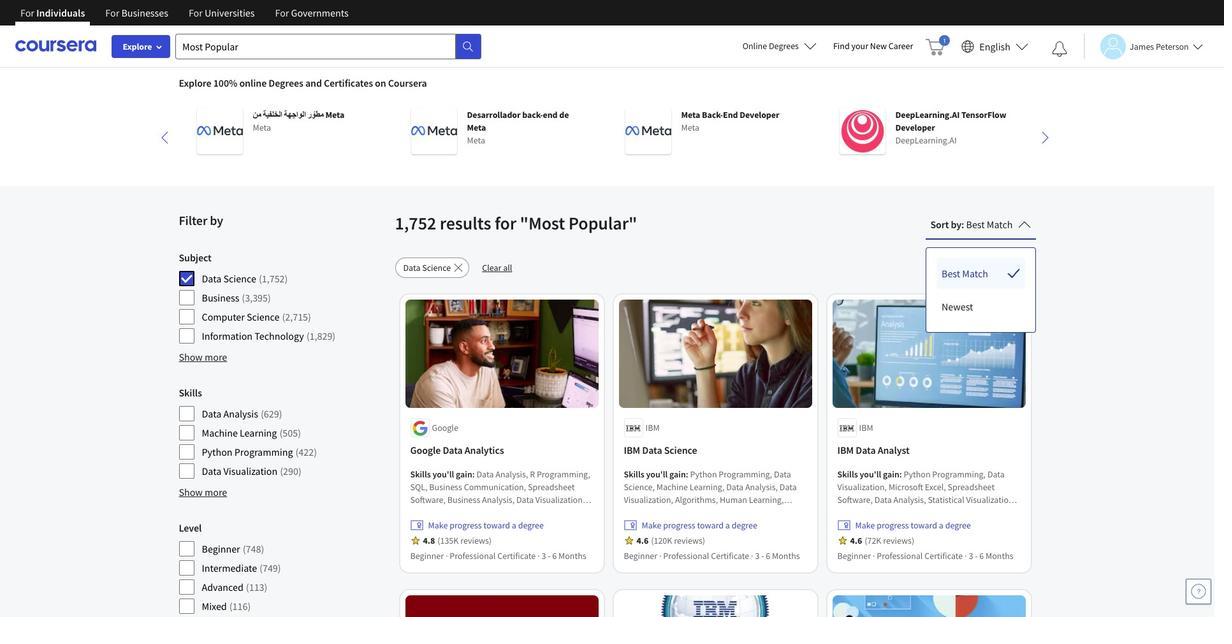 Task type: vqa. For each thing, say whether or not it's contained in the screenshot.


Task type: describe. For each thing, give the bounding box(es) containing it.
level
[[179, 522, 202, 535]]

data inside subject group
[[202, 272, 222, 285]]

4.8
[[423, 536, 435, 547]]

professional for science
[[664, 551, 710, 562]]

show more button for data
[[179, 485, 227, 500]]

(120k
[[652, 536, 673, 547]]

data science button
[[395, 258, 470, 278]]

toward for google data analytics
[[484, 520, 510, 532]]

748
[[246, 543, 261, 556]]

sort by : best match
[[931, 218, 1013, 231]]

( up 290
[[296, 446, 299, 459]]

on
[[375, 77, 386, 89]]

skills you'll gain : for analyst
[[838, 469, 904, 481]]

computer science ( 2,715 )
[[202, 311, 311, 323]]

certificate for ibm data science
[[712, 551, 750, 562]]

developer inside deeplearning.ai tensorflow developer deeplearning.ai
[[896, 122, 936, 133]]

all
[[504, 262, 513, 274]]

"most
[[520, 212, 565, 235]]

desarrollador back-end de meta meta
[[467, 109, 569, 146]]

skills for ibm data science
[[624, 469, 645, 481]]

( down the programming at the left bottom of the page
[[280, 465, 283, 478]]

data analysis ( 629 )
[[202, 408, 282, 420]]

progress for analyst
[[877, 520, 910, 532]]

analyst
[[878, 444, 910, 457]]

tensorflow
[[962, 109, 1007, 121]]

beginner inside level group
[[202, 543, 240, 556]]

( up 113
[[260, 562, 263, 575]]

mixed
[[202, 600, 227, 613]]

python
[[202, 446, 233, 459]]

back-
[[702, 109, 724, 121]]

best inside list box
[[942, 267, 961, 280]]

data science ( 1,752 )
[[202, 272, 288, 285]]

science for computer science ( 2,715 )
[[247, 311, 280, 323]]

for governments
[[275, 6, 349, 19]]

ibm data science link
[[624, 443, 807, 458]]

shopping cart: 1 item image
[[927, 35, 951, 56]]

2 deeplearning.ai from the top
[[896, 135, 957, 146]]

machine learning ( 505 )
[[202, 427, 301, 440]]

you'll for science
[[647, 469, 668, 481]]

you'll for analyst
[[860, 469, 882, 481]]

python programming ( 422 )
[[202, 446, 317, 459]]

for for governments
[[275, 6, 289, 19]]

for individuals
[[20, 6, 85, 19]]

1,752 results for "most popular"
[[395, 212, 638, 235]]

meta back-end developer meta
[[682, 109, 780, 133]]

5 · from the left
[[873, 551, 876, 562]]

analytics
[[465, 444, 504, 457]]

beginner ( 748 )
[[202, 543, 264, 556]]

best match
[[942, 267, 989, 280]]

degree for google data analytics
[[518, 520, 544, 532]]

by for filter
[[210, 212, 223, 228]]

meta image for meta back-end developer meta
[[626, 108, 672, 154]]

more for information
[[205, 351, 227, 364]]

google data analytics
[[411, 444, 504, 457]]

sort
[[931, 218, 950, 231]]

degree for ibm data analyst
[[946, 520, 972, 532]]

749
[[263, 562, 278, 575]]

and
[[306, 77, 322, 89]]

filter
[[179, 212, 208, 228]]

1 · from the left
[[446, 551, 448, 562]]

show notifications image
[[1053, 41, 1068, 57]]

make for analytics
[[428, 520, 448, 532]]

beginner · professional certificate · 3 - 6 months for ibm data science
[[624, 551, 801, 562]]

career
[[889, 40, 914, 52]]

skills you'll gain : for science
[[624, 469, 691, 481]]

information
[[202, 330, 253, 343]]

gain for analyst
[[884, 469, 900, 481]]

degree for ibm data science
[[732, 520, 758, 532]]

for
[[495, 212, 517, 235]]

professional for analyst
[[877, 551, 923, 562]]

: for ibm data analyst
[[900, 469, 903, 481]]

100%
[[214, 77, 238, 89]]

1 horizontal spatial best
[[967, 218, 985, 231]]

months for science
[[773, 551, 801, 562]]

ibm data analyst
[[838, 444, 910, 457]]

مطوّر
[[308, 109, 324, 121]]

show for information technology
[[179, 351, 203, 364]]

3 for google data analytics
[[542, 551, 546, 562]]

individuals
[[36, 6, 85, 19]]

analysis
[[224, 408, 258, 420]]

3,395
[[245, 292, 268, 304]]

newest
[[942, 301, 974, 313]]

developer inside meta back-end developer meta
[[740, 109, 780, 121]]

422
[[299, 446, 314, 459]]

de
[[560, 109, 569, 121]]

more for data
[[205, 486, 227, 499]]

science for data science ( 1,752 )
[[224, 272, 256, 285]]

reviews) for analytics
[[461, 536, 492, 547]]

( down 2,715 in the bottom of the page
[[307, 330, 310, 343]]

beginner for ibm data analyst
[[838, 551, 872, 562]]

gain for science
[[670, 469, 686, 481]]

4.8 (135k reviews)
[[423, 536, 492, 547]]

explore 100% online degrees and certificates on coursera
[[179, 77, 427, 89]]

google for google
[[432, 423, 459, 434]]

ibm data analyst link
[[838, 443, 1021, 458]]

- for ibm data science
[[762, 551, 765, 562]]

find
[[834, 40, 850, 52]]

intermediate ( 749 )
[[202, 562, 281, 575]]

new
[[871, 40, 887, 52]]

intermediate
[[202, 562, 257, 575]]

beginner for google data analytics
[[411, 551, 444, 562]]

months for analyst
[[986, 551, 1014, 562]]

programming
[[235, 446, 293, 459]]

- for ibm data analyst
[[976, 551, 978, 562]]

skills for ibm data analyst
[[838, 469, 859, 481]]

( down data science ( 1,752 )
[[242, 292, 245, 304]]

subject
[[179, 251, 212, 264]]

6 for google data analytics
[[553, 551, 557, 562]]

businesses
[[121, 6, 168, 19]]

4 · from the left
[[752, 551, 754, 562]]

coursera image
[[15, 36, 96, 56]]

technology
[[255, 330, 304, 343]]

computer
[[202, 311, 245, 323]]

banner navigation
[[10, 0, 359, 35]]

level group
[[179, 521, 388, 615]]

(72k
[[865, 536, 882, 547]]

find your new career
[[834, 40, 914, 52]]

ibm data science
[[624, 444, 698, 457]]

data inside button
[[404, 262, 421, 274]]

for universities
[[189, 6, 255, 19]]

deeplearning.ai tensorflow developer deeplearning.ai
[[896, 109, 1007, 146]]

degrees
[[269, 77, 304, 89]]

for businesses
[[105, 6, 168, 19]]

coursera
[[388, 77, 427, 89]]

for for universities
[[189, 6, 203, 19]]

skills for google data analytics
[[411, 469, 431, 481]]

by for sort
[[952, 218, 962, 231]]

( right mixed
[[230, 600, 233, 613]]

( up 3,395 at left
[[259, 272, 262, 285]]

show more for information technology ( 1,829 )
[[179, 351, 227, 364]]

reviews) for analyst
[[884, 536, 915, 547]]

0 vertical spatial match
[[988, 218, 1013, 231]]

learning
[[240, 427, 277, 440]]

1,752 inside subject group
[[262, 272, 285, 285]]



Task type: locate. For each thing, give the bounding box(es) containing it.
2 horizontal spatial toward
[[911, 520, 938, 532]]

online
[[240, 77, 267, 89]]

best up newest
[[942, 267, 961, 280]]

2 skills you'll gain : from the left
[[624, 469, 691, 481]]

beginner up intermediate
[[202, 543, 240, 556]]

beginner down (72k
[[838, 551, 872, 562]]

: down analytics
[[473, 469, 475, 481]]

toward for ibm data science
[[698, 520, 724, 532]]

skills you'll gain : down google data analytics
[[411, 469, 477, 481]]

clear all button
[[475, 258, 520, 278]]

0 horizontal spatial 3
[[542, 551, 546, 562]]

505
[[283, 427, 298, 440]]

3 6 from the left
[[980, 551, 985, 562]]

developer right deeplearning.ai image
[[896, 122, 936, 133]]

meta
[[326, 109, 345, 121], [682, 109, 701, 121], [253, 122, 271, 133], [467, 122, 486, 133], [682, 122, 700, 133], [467, 135, 486, 146]]

1 months from the left
[[559, 551, 587, 562]]

مطوّر الواجهة الخلفية من meta meta
[[253, 109, 345, 133]]

1 degree from the left
[[518, 520, 544, 532]]

1 horizontal spatial developer
[[896, 122, 936, 133]]

1 gain from the left
[[456, 469, 473, 481]]

2 toward from the left
[[698, 520, 724, 532]]

6 for ibm data analyst
[[980, 551, 985, 562]]

professional
[[450, 551, 496, 562], [664, 551, 710, 562], [877, 551, 923, 562]]

2 show from the top
[[179, 486, 203, 499]]

4.6 left (72k
[[851, 536, 863, 547]]

1 make progress toward a degree from the left
[[428, 520, 544, 532]]

advanced ( 113 )
[[202, 581, 268, 594]]

1 vertical spatial show
[[179, 486, 203, 499]]

governments
[[291, 6, 349, 19]]

6 · from the left
[[965, 551, 968, 562]]

meta image
[[197, 108, 243, 154], [411, 108, 457, 154], [626, 108, 672, 154]]

skills down ibm data science
[[624, 469, 645, 481]]

progress for science
[[664, 520, 696, 532]]

ibm
[[646, 423, 660, 434], [860, 423, 874, 434], [624, 444, 641, 457], [838, 444, 854, 457]]

make progress toward a degree for ibm data science
[[642, 520, 758, 532]]

2 horizontal spatial 3
[[969, 551, 974, 562]]

:
[[962, 218, 965, 231], [473, 469, 475, 481], [686, 469, 689, 481], [900, 469, 903, 481]]

match up newest
[[963, 267, 989, 280]]

0 horizontal spatial beginner · professional certificate · 3 - 6 months
[[411, 551, 587, 562]]

1 more from the top
[[205, 351, 227, 364]]

0 vertical spatial show
[[179, 351, 203, 364]]

3 skills you'll gain : from the left
[[838, 469, 904, 481]]

1 toward from the left
[[484, 520, 510, 532]]

a for ibm data analyst
[[940, 520, 944, 532]]

data
[[404, 262, 421, 274], [202, 272, 222, 285], [202, 408, 222, 420], [443, 444, 463, 457], [643, 444, 663, 457], [856, 444, 876, 457], [202, 465, 222, 478]]

for left individuals in the top left of the page
[[20, 6, 34, 19]]

science for data science
[[423, 262, 451, 274]]

show more for data visualization ( 290 )
[[179, 486, 227, 499]]

1 horizontal spatial 1,752
[[395, 212, 436, 235]]

beginner for ibm data science
[[624, 551, 658, 562]]

4.6 for ibm data analyst
[[851, 536, 863, 547]]

subject group
[[179, 250, 388, 345]]

1 horizontal spatial reviews)
[[675, 536, 706, 547]]

1 deeplearning.ai from the top
[[896, 109, 960, 121]]

2 you'll from the left
[[647, 469, 668, 481]]

3 for from the left
[[189, 6, 203, 19]]

certificates
[[324, 77, 373, 89]]

1 vertical spatial google
[[411, 444, 441, 457]]

1 you'll from the left
[[433, 469, 454, 481]]

2 horizontal spatial months
[[986, 551, 1014, 562]]

3 gain from the left
[[884, 469, 900, 481]]

2 horizontal spatial meta image
[[626, 108, 672, 154]]

make up (72k
[[856, 520, 876, 532]]

0 horizontal spatial degree
[[518, 520, 544, 532]]

1 vertical spatial show more button
[[179, 485, 227, 500]]

certificate for google data analytics
[[498, 551, 536, 562]]

الواجهة
[[284, 109, 306, 121]]

clear
[[482, 262, 502, 274]]

results
[[440, 212, 492, 235]]

1 horizontal spatial 6
[[766, 551, 771, 562]]

·
[[446, 551, 448, 562], [538, 551, 540, 562], [660, 551, 662, 562], [752, 551, 754, 562], [873, 551, 876, 562], [965, 551, 968, 562]]

1 horizontal spatial gain
[[670, 469, 686, 481]]

list box
[[927, 248, 1036, 332]]

google left analytics
[[411, 444, 441, 457]]

0 vertical spatial developer
[[740, 109, 780, 121]]

2 certificate from the left
[[712, 551, 750, 562]]

1,829
[[310, 330, 333, 343]]

الخلفية
[[263, 109, 282, 121]]

2 horizontal spatial reviews)
[[884, 536, 915, 547]]

skills up machine
[[179, 387, 202, 399]]

- for google data analytics
[[548, 551, 551, 562]]

2 months from the left
[[773, 551, 801, 562]]

1 horizontal spatial beginner · professional certificate · 3 - 6 months
[[624, 551, 801, 562]]

show for data visualization
[[179, 486, 203, 499]]

: down analyst on the right bottom of the page
[[900, 469, 903, 481]]

toward up 4.6 (72k reviews)
[[911, 520, 938, 532]]

2 degree from the left
[[732, 520, 758, 532]]

make up 4.8
[[428, 520, 448, 532]]

2 horizontal spatial -
[[976, 551, 978, 562]]

reviews)
[[461, 536, 492, 547], [675, 536, 706, 547], [884, 536, 915, 547]]

toward up 4.6 (120k reviews) on the right bottom
[[698, 520, 724, 532]]

deeplearning.ai image
[[840, 108, 886, 154]]

3 3 from the left
[[969, 551, 974, 562]]

progress
[[450, 520, 482, 532], [664, 520, 696, 532], [877, 520, 910, 532]]

science inside button
[[423, 262, 451, 274]]

months
[[559, 551, 587, 562], [773, 551, 801, 562], [986, 551, 1014, 562]]

skills you'll gain : for analytics
[[411, 469, 477, 481]]

list box containing best match
[[927, 248, 1036, 332]]

1 horizontal spatial certificate
[[712, 551, 750, 562]]

more down python
[[205, 486, 227, 499]]

end
[[543, 109, 558, 121]]

beginner · professional certificate · 3 - 6 months for google data analytics
[[411, 551, 587, 562]]

end
[[724, 109, 738, 121]]

0 vertical spatial 1,752
[[395, 212, 436, 235]]

0 horizontal spatial skills you'll gain :
[[411, 469, 477, 481]]

2 more from the top
[[205, 486, 227, 499]]

progress up '4.8 (135k reviews)'
[[450, 520, 482, 532]]

english button
[[957, 26, 1034, 67]]

0 horizontal spatial meta image
[[197, 108, 243, 154]]

make progress toward a degree for ibm data analyst
[[856, 520, 972, 532]]

3 professional from the left
[[877, 551, 923, 562]]

filter by
[[179, 212, 223, 228]]

0 horizontal spatial -
[[548, 551, 551, 562]]

3 for ibm data analyst
[[969, 551, 974, 562]]

by right sort
[[952, 218, 962, 231]]

0 horizontal spatial 4.6
[[637, 536, 649, 547]]

show more down information
[[179, 351, 227, 364]]

2 horizontal spatial professional
[[877, 551, 923, 562]]

google up google data analytics
[[432, 423, 459, 434]]

2 meta image from the left
[[411, 108, 457, 154]]

2 horizontal spatial degree
[[946, 520, 972, 532]]

match
[[988, 218, 1013, 231], [963, 267, 989, 280]]

290
[[283, 465, 299, 478]]

you'll
[[433, 469, 454, 481], [647, 469, 668, 481], [860, 469, 882, 481]]

0 vertical spatial show more
[[179, 351, 227, 364]]

you'll down ibm data science
[[647, 469, 668, 481]]

clear all
[[482, 262, 513, 274]]

1 6 from the left
[[553, 551, 557, 562]]

2 horizontal spatial certificate
[[925, 551, 964, 562]]

for left "businesses" in the left top of the page
[[105, 6, 119, 19]]

visualization
[[224, 465, 278, 478]]

2 a from the left
[[726, 520, 730, 532]]

google data analytics link
[[411, 443, 594, 458]]

1 vertical spatial show more
[[179, 486, 227, 499]]

629
[[264, 408, 279, 420]]

beginner · professional certificate · 3 - 6 months down 4.6 (120k reviews) on the right bottom
[[624, 551, 801, 562]]

toward for ibm data analyst
[[911, 520, 938, 532]]

professional for analytics
[[450, 551, 496, 562]]

progress for analytics
[[450, 520, 482, 532]]

1 for from the left
[[20, 6, 34, 19]]

reviews) for science
[[675, 536, 706, 547]]

skills down ibm data analyst at the bottom right of the page
[[838, 469, 859, 481]]

2 - from the left
[[762, 551, 765, 562]]

0 horizontal spatial reviews)
[[461, 536, 492, 547]]

1 show more button from the top
[[179, 350, 227, 365]]

match right sort
[[988, 218, 1013, 231]]

( up learning
[[261, 408, 264, 420]]

3 · from the left
[[660, 551, 662, 562]]

1 horizontal spatial toward
[[698, 520, 724, 532]]

explore
[[179, 77, 212, 89]]

data visualization ( 290 )
[[202, 465, 302, 478]]

3 beginner · professional certificate · 3 - 6 months from the left
[[838, 551, 1014, 562]]

0 horizontal spatial gain
[[456, 469, 473, 481]]

3 a from the left
[[940, 520, 944, 532]]

developer right end
[[740, 109, 780, 121]]

2 6 from the left
[[766, 551, 771, 562]]

6 for ibm data science
[[766, 551, 771, 562]]

1 meta image from the left
[[197, 108, 243, 154]]

1 horizontal spatial months
[[773, 551, 801, 562]]

2 horizontal spatial progress
[[877, 520, 910, 532]]

1 horizontal spatial 4.6
[[851, 536, 863, 547]]

more
[[205, 351, 227, 364], [205, 486, 227, 499]]

certificate for ibm data analyst
[[925, 551, 964, 562]]

0 vertical spatial show more button
[[179, 350, 227, 365]]

4.6 (72k reviews)
[[851, 536, 915, 547]]

None search field
[[175, 33, 482, 59]]

1 - from the left
[[548, 551, 551, 562]]

2 gain from the left
[[670, 469, 686, 481]]

: down ibm data science
[[686, 469, 689, 481]]

( up the technology
[[282, 311, 285, 323]]

a for ibm data science
[[726, 520, 730, 532]]

: for google data analytics
[[473, 469, 475, 481]]

1 vertical spatial more
[[205, 486, 227, 499]]

1 horizontal spatial professional
[[664, 551, 710, 562]]

0 horizontal spatial progress
[[450, 520, 482, 532]]

make up (120k
[[642, 520, 662, 532]]

1,752 up the data science
[[395, 212, 436, 235]]

4.6 left (120k
[[637, 536, 649, 547]]

3 reviews) from the left
[[884, 536, 915, 547]]

0 horizontal spatial make progress toward a degree
[[428, 520, 544, 532]]

beginner · professional certificate · 3 - 6 months down '4.8 (135k reviews)'
[[411, 551, 587, 562]]

for
[[20, 6, 34, 19], [105, 6, 119, 19], [189, 6, 203, 19], [275, 6, 289, 19]]

0 horizontal spatial make
[[428, 520, 448, 532]]

show down information
[[179, 351, 203, 364]]

2 4.6 from the left
[[851, 536, 863, 547]]

0 horizontal spatial by
[[210, 212, 223, 228]]

1 horizontal spatial make progress toward a degree
[[642, 520, 758, 532]]

show
[[179, 351, 203, 364], [179, 486, 203, 499]]

2 show more from the top
[[179, 486, 227, 499]]

1,752 up 3,395 at left
[[262, 272, 285, 285]]

1 vertical spatial match
[[963, 267, 989, 280]]

2 · from the left
[[538, 551, 540, 562]]

1 show more from the top
[[179, 351, 227, 364]]

desarrollador
[[467, 109, 521, 121]]

0 vertical spatial deeplearning.ai
[[896, 109, 960, 121]]

show more button down information
[[179, 350, 227, 365]]

back-
[[523, 109, 543, 121]]

you'll down ibm data analyst at the bottom right of the page
[[860, 469, 882, 481]]

(
[[259, 272, 262, 285], [242, 292, 245, 304], [282, 311, 285, 323], [307, 330, 310, 343], [261, 408, 264, 420], [280, 427, 283, 440], [296, 446, 299, 459], [280, 465, 283, 478], [243, 543, 246, 556], [260, 562, 263, 575], [246, 581, 249, 594], [230, 600, 233, 613]]

skills you'll gain : down ibm data analyst at the bottom right of the page
[[838, 469, 904, 481]]

professional down 4.6 (120k reviews) on the right bottom
[[664, 551, 710, 562]]

professional down '4.8 (135k reviews)'
[[450, 551, 496, 562]]

reviews) right (135k
[[461, 536, 492, 547]]

universities
[[205, 6, 255, 19]]

: right sort
[[962, 218, 965, 231]]

toward up '4.8 (135k reviews)'
[[484, 520, 510, 532]]

meta image for desarrollador back-end de meta meta
[[411, 108, 457, 154]]

data science
[[404, 262, 451, 274]]

: for ibm data science
[[686, 469, 689, 481]]

make
[[428, 520, 448, 532], [642, 520, 662, 532], [856, 520, 876, 532]]

by right 'filter'
[[210, 212, 223, 228]]

0 horizontal spatial months
[[559, 551, 587, 562]]

1 vertical spatial developer
[[896, 122, 936, 133]]

1 horizontal spatial by
[[952, 218, 962, 231]]

2 make progress toward a degree from the left
[[642, 520, 758, 532]]

1 horizontal spatial make
[[642, 520, 662, 532]]

your
[[852, 40, 869, 52]]

1 vertical spatial deeplearning.ai
[[896, 135, 957, 146]]

for for businesses
[[105, 6, 119, 19]]

best
[[967, 218, 985, 231], [942, 267, 961, 280]]

3 make from the left
[[856, 520, 876, 532]]

2 for from the left
[[105, 6, 119, 19]]

you'll for analytics
[[433, 469, 454, 481]]

1 beginner · professional certificate · 3 - 6 months from the left
[[411, 551, 587, 562]]

by
[[210, 212, 223, 228], [952, 218, 962, 231]]

2,715
[[285, 311, 308, 323]]

0 horizontal spatial a
[[512, 520, 517, 532]]

information technology ( 1,829 )
[[202, 330, 336, 343]]

gain down analyst on the right bottom of the page
[[884, 469, 900, 481]]

0 horizontal spatial 1,752
[[262, 272, 285, 285]]

2 horizontal spatial a
[[940, 520, 944, 532]]

1 horizontal spatial progress
[[664, 520, 696, 532]]

2 horizontal spatial beginner · professional certificate · 3 - 6 months
[[838, 551, 1014, 562]]

3 for ibm data science
[[756, 551, 760, 562]]

for left governments
[[275, 6, 289, 19]]

116
[[233, 600, 248, 613]]

1 certificate from the left
[[498, 551, 536, 562]]

1 a from the left
[[512, 520, 517, 532]]

skills you'll gain :
[[411, 469, 477, 481], [624, 469, 691, 481], [838, 469, 904, 481]]

beginner down (120k
[[624, 551, 658, 562]]

help center image
[[1192, 584, 1207, 600]]

3 progress from the left
[[877, 520, 910, 532]]

1 skills you'll gain : from the left
[[411, 469, 477, 481]]

1 vertical spatial 1,752
[[262, 272, 285, 285]]

1 professional from the left
[[450, 551, 496, 562]]

2 progress from the left
[[664, 520, 696, 532]]

(135k
[[438, 536, 459, 547]]

3 meta image from the left
[[626, 108, 672, 154]]

match inside list box
[[963, 267, 989, 280]]

1 horizontal spatial 3
[[756, 551, 760, 562]]

من
[[253, 109, 261, 121]]

1 3 from the left
[[542, 551, 546, 562]]

2 horizontal spatial gain
[[884, 469, 900, 481]]

for left "universities"
[[189, 6, 203, 19]]

show more button
[[179, 350, 227, 365], [179, 485, 227, 500]]

show more up level on the left of the page
[[179, 486, 227, 499]]

2 professional from the left
[[664, 551, 710, 562]]

1 horizontal spatial meta image
[[411, 108, 457, 154]]

3 make progress toward a degree from the left
[[856, 520, 972, 532]]

( up intermediate ( 749 )
[[243, 543, 246, 556]]

0 horizontal spatial 6
[[553, 551, 557, 562]]

beginner · professional certificate · 3 - 6 months down 4.6 (72k reviews)
[[838, 551, 1014, 562]]

1 horizontal spatial degree
[[732, 520, 758, 532]]

gain down google data analytics
[[456, 469, 473, 481]]

skills down google data analytics
[[411, 469, 431, 481]]

1 horizontal spatial skills you'll gain :
[[624, 469, 691, 481]]

( down intermediate ( 749 )
[[246, 581, 249, 594]]

1 horizontal spatial you'll
[[647, 469, 668, 481]]

make for analyst
[[856, 520, 876, 532]]

show up level on the left of the page
[[179, 486, 203, 499]]

months for analytics
[[559, 551, 587, 562]]

google inside google data analytics link
[[411, 444, 441, 457]]

popular"
[[569, 212, 638, 235]]

meta image for مطوّر الواجهة الخلفية من meta meta
[[197, 108, 243, 154]]

2 show more button from the top
[[179, 485, 227, 500]]

professional down 4.6 (72k reviews)
[[877, 551, 923, 562]]

0 horizontal spatial certificate
[[498, 551, 536, 562]]

gain down ibm data science
[[670, 469, 686, 481]]

progress up 4.6 (120k reviews) on the right bottom
[[664, 520, 696, 532]]

skills group
[[179, 385, 388, 480]]

best right sort
[[967, 218, 985, 231]]

make progress toward a degree for google data analytics
[[428, 520, 544, 532]]

2 horizontal spatial make progress toward a degree
[[856, 520, 972, 532]]

3 months from the left
[[986, 551, 1014, 562]]

make progress toward a degree up 4.6 (72k reviews)
[[856, 520, 972, 532]]

beginner down 4.8
[[411, 551, 444, 562]]

3 toward from the left
[[911, 520, 938, 532]]

0 vertical spatial more
[[205, 351, 227, 364]]

gain for analytics
[[456, 469, 473, 481]]

1 4.6 from the left
[[637, 536, 649, 547]]

3
[[542, 551, 546, 562], [756, 551, 760, 562], [969, 551, 974, 562]]

1 make from the left
[[428, 520, 448, 532]]

3 you'll from the left
[[860, 469, 882, 481]]

1 vertical spatial best
[[942, 267, 961, 280]]

2 horizontal spatial you'll
[[860, 469, 882, 481]]

you'll down google data analytics
[[433, 469, 454, 481]]

0 horizontal spatial best
[[942, 267, 961, 280]]

beginner · professional certificate · 3 - 6 months for ibm data analyst
[[838, 551, 1014, 562]]

advanced
[[202, 581, 244, 594]]

0 horizontal spatial toward
[[484, 520, 510, 532]]

3 - from the left
[[976, 551, 978, 562]]

show more button for information
[[179, 350, 227, 365]]

show more button up level on the left of the page
[[179, 485, 227, 500]]

( right learning
[[280, 427, 283, 440]]

2 beginner · professional certificate · 3 - 6 months from the left
[[624, 551, 801, 562]]

a for google data analytics
[[512, 520, 517, 532]]

1 horizontal spatial -
[[762, 551, 765, 562]]

reviews) right (72k
[[884, 536, 915, 547]]

2 make from the left
[[642, 520, 662, 532]]

english
[[980, 40, 1011, 53]]

google for google data analytics
[[411, 444, 441, 457]]

2 horizontal spatial skills you'll gain :
[[838, 469, 904, 481]]

make progress toward a degree up '4.8 (135k reviews)'
[[428, 520, 544, 532]]

machine
[[202, 427, 238, 440]]

0 vertical spatial google
[[432, 423, 459, 434]]

4 for from the left
[[275, 6, 289, 19]]

google
[[432, 423, 459, 434], [411, 444, 441, 457]]

find your new career link
[[827, 38, 920, 54]]

3 certificate from the left
[[925, 551, 964, 562]]

more down information
[[205, 351, 227, 364]]

2 reviews) from the left
[[675, 536, 706, 547]]

progress up 4.6 (72k reviews)
[[877, 520, 910, 532]]

0 horizontal spatial developer
[[740, 109, 780, 121]]

2 horizontal spatial make
[[856, 520, 876, 532]]

2 3 from the left
[[756, 551, 760, 562]]

developer
[[740, 109, 780, 121], [896, 122, 936, 133]]

business
[[202, 292, 239, 304]]

for for individuals
[[20, 6, 34, 19]]

1 progress from the left
[[450, 520, 482, 532]]

make progress toward a degree up 4.6 (120k reviews) on the right bottom
[[642, 520, 758, 532]]

113
[[249, 581, 264, 594]]

0 vertical spatial best
[[967, 218, 985, 231]]

skills you'll gain : down ibm data science
[[624, 469, 691, 481]]

mixed ( 116 )
[[202, 600, 251, 613]]

reviews) right (120k
[[675, 536, 706, 547]]

skills inside group
[[179, 387, 202, 399]]

beginner · professional certificate · 3 - 6 months
[[411, 551, 587, 562], [624, 551, 801, 562], [838, 551, 1014, 562]]

business ( 3,395 )
[[202, 292, 271, 304]]

1 horizontal spatial a
[[726, 520, 730, 532]]

0 horizontal spatial you'll
[[433, 469, 454, 481]]

2 horizontal spatial 6
[[980, 551, 985, 562]]

4.6 for ibm data science
[[637, 536, 649, 547]]

1 show from the top
[[179, 351, 203, 364]]

make for science
[[642, 520, 662, 532]]

0 horizontal spatial professional
[[450, 551, 496, 562]]

3 degree from the left
[[946, 520, 972, 532]]

1 reviews) from the left
[[461, 536, 492, 547]]



